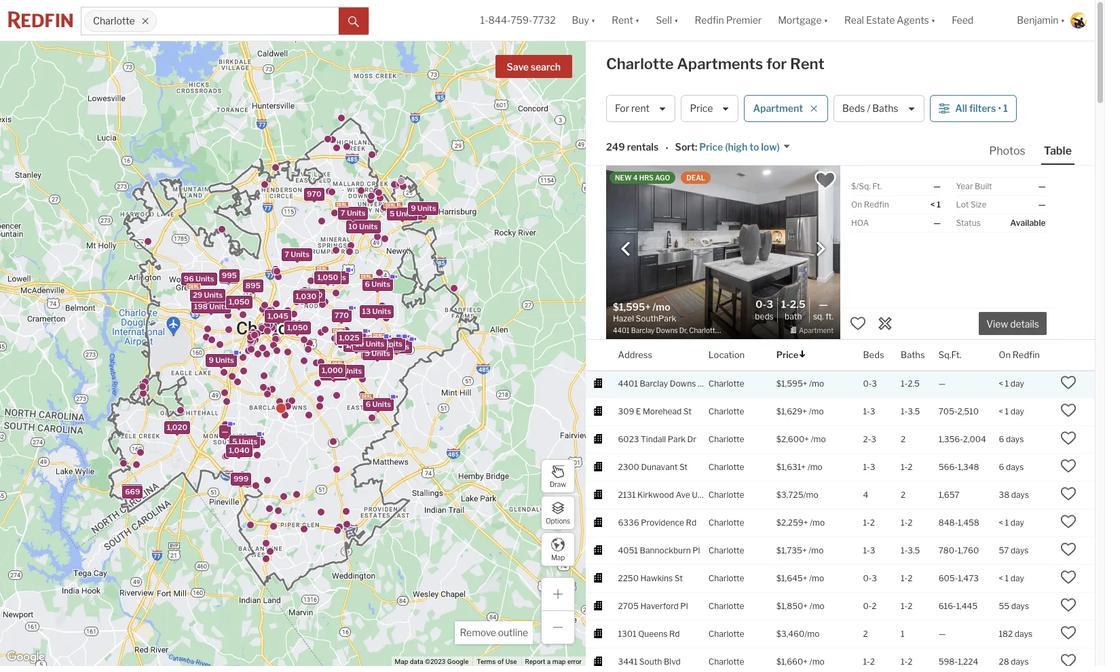 Task type: vqa. For each thing, say whether or not it's contained in the screenshot.
4th day from the top
yes



Task type: locate. For each thing, give the bounding box(es) containing it.
1 vertical spatial 6 days
[[999, 462, 1024, 472]]

0 vertical spatial on
[[852, 200, 863, 210]]

4 < 1 day from the top
[[999, 574, 1025, 584]]

1,050 up 770
[[317, 273, 338, 282]]

57 days
[[999, 546, 1029, 556]]

1 vertical spatial 6 units
[[337, 367, 362, 376]]

1 vertical spatial rd
[[670, 629, 680, 639]]

built
[[975, 181, 993, 192]]

ft. right "$/sq."
[[873, 181, 882, 192]]

view details
[[987, 319, 1040, 330]]

0 vertical spatial 1,050
[[317, 273, 338, 282]]

charlotte for 1301 queens rd
[[709, 629, 745, 639]]

x-out this home image
[[877, 316, 894, 332]]

6 up 13
[[365, 280, 370, 289]]

2 vertical spatial price
[[777, 349, 799, 360]]

/mo for $3,725 /mo
[[804, 490, 819, 500]]

0 horizontal spatial 9
[[208, 356, 214, 365]]

▾ right buy
[[591, 15, 596, 26]]

1 horizontal spatial 7
[[340, 208, 345, 217]]

dr right park
[[688, 434, 697, 445]]

1 vertical spatial 7
[[284, 249, 289, 259]]

google image
[[3, 649, 48, 667]]

map for map data ©2023 google
[[395, 659, 408, 666]]

2 ▾ from the left
[[636, 15, 640, 26]]

2 vertical spatial beds
[[864, 349, 885, 360]]

11
[[379, 341, 386, 350]]

kirkwood
[[638, 490, 674, 500]]

details
[[1011, 319, 1040, 330]]

0 vertical spatial 1-3.5
[[901, 407, 920, 417]]

2 favorite this home image from the top
[[1061, 486, 1077, 502]]

1 vertical spatial 1-3
[[864, 462, 876, 472]]

0- for $1,595+ /mo
[[864, 379, 872, 389]]

1 vertical spatial map
[[395, 659, 408, 666]]

309 e morehead st
[[618, 407, 692, 417]]

759-
[[511, 15, 533, 26]]

all
[[956, 103, 968, 114]]

0-3 for 1-2
[[864, 574, 877, 584]]

price button up the $1,595+
[[777, 340, 807, 371]]

7 up 1,045
[[284, 249, 289, 259]]

< 1 day right 2,510 on the bottom of page
[[999, 407, 1025, 417]]

1 6 days from the top
[[999, 434, 1024, 445]]

favorite this home image for 566-1,348
[[1061, 458, 1077, 474]]

day for 848-1,458
[[1011, 518, 1025, 528]]

1 vertical spatial price
[[700, 142, 723, 153]]

895
[[245, 281, 260, 290]]

map left the data
[[395, 659, 408, 666]]

0 horizontal spatial 7
[[284, 249, 289, 259]]

3 day from the top
[[1011, 518, 1025, 528]]

— up sq.
[[819, 299, 828, 311]]

2 vertical spatial 6 units
[[366, 400, 391, 409]]

0-3 up 0-2 in the bottom of the page
[[864, 574, 877, 584]]

terms of use
[[477, 659, 517, 666]]

2 vertical spatial 1,050
[[287, 323, 308, 333]]

outline
[[498, 628, 528, 639]]

1,348
[[958, 462, 980, 472]]

pl for 2705 haverford pl
[[681, 601, 688, 612]]

favorite this home image for $1,645+ /mo
[[1061, 570, 1077, 586]]

beds left /
[[843, 103, 866, 114]]

on down view
[[999, 349, 1011, 360]]

day down 38 days
[[1011, 518, 1025, 528]]

•
[[999, 103, 1002, 114], [666, 142, 669, 154]]

map button
[[541, 533, 575, 567]]

/mo
[[810, 379, 825, 389], [809, 407, 824, 417], [811, 434, 826, 445], [808, 462, 823, 472], [804, 490, 819, 500], [810, 518, 825, 528], [809, 546, 824, 556], [810, 574, 825, 584], [810, 601, 825, 612], [805, 629, 820, 639]]

9 down 198 units
[[208, 356, 214, 365]]

1,458
[[958, 518, 980, 528]]

3 1-3 from the top
[[864, 546, 876, 556]]

▾ inside rent ▾ dropdown button
[[636, 15, 640, 26]]

all filters • 1
[[956, 103, 1008, 114]]

780-1,760
[[939, 546, 979, 556]]

616-
[[939, 601, 957, 612]]

rd for 1301 queens rd
[[670, 629, 680, 639]]

terms of use link
[[477, 659, 517, 666]]

1 horizontal spatial on
[[999, 349, 1011, 360]]

day for 705-2,510
[[1011, 407, 1025, 417]]

on up 'hoa'
[[852, 200, 863, 210]]

6 down 8 units
[[337, 367, 342, 376]]

1-3.5 for 780-1,760
[[901, 546, 920, 556]]

1 horizontal spatial rd
[[686, 518, 697, 528]]

0 horizontal spatial baths
[[873, 103, 899, 114]]

10 units
[[348, 222, 378, 231]]

9 units down 198 units
[[208, 356, 234, 365]]

day right 2,510 on the bottom of page
[[1011, 407, 1025, 417]]

size
[[971, 200, 987, 210]]

4
[[634, 174, 638, 182], [384, 342, 389, 352], [364, 348, 369, 357], [864, 490, 869, 500]]

rd right providence on the bottom of page
[[686, 518, 697, 528]]

1-3 up 0-2 in the bottom of the page
[[864, 546, 876, 556]]

dr for park
[[688, 434, 697, 445]]

baths inside button
[[873, 103, 899, 114]]

1 1-3.5 from the top
[[901, 407, 920, 417]]

0 horizontal spatial on redfin
[[852, 200, 889, 210]]

price up the $1,595+
[[777, 349, 799, 360]]

report a map error link
[[525, 659, 582, 666]]

price right :
[[700, 142, 723, 153]]

9 units
[[411, 203, 436, 213], [208, 356, 234, 365]]

1 vertical spatial rent
[[790, 55, 825, 73]]

2 1-3.5 from the top
[[901, 546, 920, 556]]

1,356-2,004
[[939, 434, 987, 445]]

photo of 4401 barclay downs dr, charlotte, nc 28209 image
[[606, 166, 841, 340]]

182 days
[[999, 629, 1033, 639]]

0 horizontal spatial map
[[395, 659, 408, 666]]

▾ right sell
[[674, 15, 679, 26]]

user photo image
[[1071, 12, 1087, 29]]

on redfin down details
[[999, 349, 1040, 360]]

price up :
[[690, 103, 713, 114]]

save search
[[507, 61, 561, 73]]

1301
[[618, 629, 637, 639]]

970
[[307, 189, 321, 199]]

1 vertical spatial •
[[666, 142, 669, 154]]

beds inside beds / baths button
[[843, 103, 866, 114]]

2 vertical spatial st
[[675, 574, 683, 584]]

0- down beds button
[[864, 379, 872, 389]]

0 horizontal spatial 8
[[337, 334, 342, 344]]

7 units up 1,030
[[284, 249, 309, 259]]

0 horizontal spatial •
[[666, 142, 669, 154]]

favorite this home image for $1,595+ /mo
[[1061, 375, 1077, 391]]

1 favorite this home image from the top
[[1061, 375, 1077, 391]]

/mo right $1,631+
[[808, 462, 823, 472]]

7 left 15
[[340, 208, 345, 217]]

feed
[[952, 15, 974, 26]]

options button
[[541, 496, 575, 530]]

1 vertical spatial on redfin
[[999, 349, 1040, 360]]

1 3.5 from the top
[[908, 407, 920, 417]]

0 vertical spatial price button
[[681, 95, 739, 122]]

844-
[[489, 15, 511, 26]]

5 left 15
[[389, 209, 394, 218]]

dr for downs
[[698, 379, 707, 389]]

• left sort
[[666, 142, 669, 154]]

/mo right $1,629+
[[809, 407, 824, 417]]

1,025
[[339, 333, 359, 342], [339, 333, 359, 343]]

< for 705-2,510
[[999, 407, 1004, 417]]

rent right buy ▾
[[612, 15, 634, 26]]

< 1 day for 848-1,458
[[999, 518, 1025, 528]]

2 horizontal spatial 1,050
[[317, 273, 338, 282]]

1-3 for $1,629+ /mo
[[864, 407, 876, 417]]

6 units down 19
[[337, 367, 362, 376]]

day for 605-1,473
[[1011, 574, 1025, 584]]

price (high to low) button
[[698, 141, 791, 154]]

$1,595+ /mo
[[777, 379, 825, 389]]

rent inside dropdown button
[[612, 15, 634, 26]]

3 favorite this home image from the top
[[1061, 514, 1077, 530]]

1-2 for 0-3
[[901, 574, 913, 584]]

0- up 0-2 in the bottom of the page
[[864, 574, 872, 584]]

/mo right $2,600+
[[811, 434, 826, 445]]

0- for $1,850+ /mo
[[864, 601, 872, 612]]

unit
[[692, 490, 708, 500]]

1 horizontal spatial dr
[[698, 379, 707, 389]]

baths
[[873, 103, 899, 114], [901, 349, 925, 360]]

ft.
[[873, 181, 882, 192], [826, 312, 834, 322]]

beds for beds / baths
[[843, 103, 866, 114]]

• inside button
[[999, 103, 1002, 114]]

2 horizontal spatial redfin
[[1013, 349, 1040, 360]]

4 favorite this home image from the top
[[1061, 542, 1077, 558]]

1 vertical spatial on
[[999, 349, 1011, 360]]

1 925 from the top
[[222, 271, 236, 281]]

on redfin down $/sq. ft.
[[852, 200, 889, 210]]

1 vertical spatial 2.5
[[908, 379, 920, 389]]

$1,735+ /mo
[[777, 546, 824, 556]]

< down "on redfin" button
[[999, 379, 1004, 389]]

pl for 4051 bannockburn pl
[[693, 546, 700, 556]]

feed button
[[944, 0, 1009, 41]]

2 1-3 from the top
[[864, 462, 876, 472]]

for
[[615, 103, 630, 114]]

5
[[389, 209, 394, 218], [341, 336, 346, 346], [377, 339, 382, 348], [371, 339, 376, 349], [365, 349, 370, 359], [232, 437, 237, 447]]

0 horizontal spatial 7 units
[[284, 249, 309, 259]]

2 day from the top
[[1011, 407, 1025, 417]]

▾ inside buy ▾ dropdown button
[[591, 15, 596, 26]]

/mo right $2,259+
[[810, 518, 825, 528]]

days up 38 days
[[1006, 462, 1024, 472]]

favorite this home image
[[850, 316, 867, 332], [1061, 402, 1077, 419], [1061, 430, 1077, 447], [1061, 458, 1077, 474], [1061, 597, 1077, 614]]

1- up 2-
[[864, 407, 870, 417]]

2 6 days from the top
[[999, 462, 1024, 472]]

charlotte for 2250 hawkins st
[[709, 574, 745, 584]]

2.5 for 1-2.5 bath
[[790, 299, 806, 311]]

1-3.5 for 705-2,510
[[901, 407, 920, 417]]

0 horizontal spatial on
[[852, 200, 863, 210]]

2 vertical spatial 7
[[373, 341, 377, 350]]

1 horizontal spatial rent
[[790, 55, 825, 73]]

redfin down $/sq. ft.
[[864, 200, 889, 210]]

2 3.5 from the top
[[908, 546, 920, 556]]

2.5 inside "1-2.5 bath"
[[790, 299, 806, 311]]

< for —
[[999, 379, 1004, 389]]

2 vertical spatial redfin
[[1013, 349, 1040, 360]]

0 vertical spatial map
[[551, 554, 565, 562]]

▾ for rent ▾
[[636, 15, 640, 26]]

days right "57"
[[1011, 546, 1029, 556]]

map inside button
[[551, 554, 565, 562]]

charlotte for 6023 tindall park dr
[[709, 434, 745, 445]]

6 days
[[999, 434, 1024, 445], [999, 462, 1024, 472]]

favorite button checkbox
[[814, 169, 837, 192]]

< 1 day down "on redfin" button
[[999, 379, 1025, 389]]

1 horizontal spatial ft.
[[873, 181, 882, 192]]

0 horizontal spatial ft.
[[826, 312, 834, 322]]

1 horizontal spatial 8
[[718, 490, 723, 500]]

6 units up 13 units
[[365, 280, 390, 289]]

0 vertical spatial 0-3
[[864, 379, 877, 389]]

< right 2,510 on the bottom of page
[[999, 407, 1004, 417]]

5 favorite this home image from the top
[[1061, 570, 1077, 586]]

6 days right 2,004
[[999, 434, 1024, 445]]

1,657
[[939, 490, 960, 500]]

1 horizontal spatial 9 units
[[411, 203, 436, 213]]

1 vertical spatial dr
[[688, 434, 697, 445]]

view
[[987, 319, 1009, 330]]

mortgage
[[778, 15, 822, 26]]

0 horizontal spatial rent
[[612, 15, 634, 26]]

favorite this home image for 1,356-2,004
[[1061, 430, 1077, 447]]

1 horizontal spatial map
[[551, 554, 565, 562]]

0 vertical spatial 9 units
[[411, 203, 436, 213]]

1-2.5 bath
[[782, 299, 806, 322]]

4 day from the top
[[1011, 574, 1025, 584]]

favorite this home image for $3,460 /mo
[[1061, 625, 1077, 642]]

0 horizontal spatial pl
[[681, 601, 688, 612]]

7 left 11 on the left of page
[[373, 341, 377, 350]]

▾ inside mortgage ▾ dropdown button
[[824, 15, 829, 26]]

price (high to low)
[[700, 142, 780, 153]]

price button up :
[[681, 95, 739, 122]]

▾ for sell ▾
[[674, 15, 679, 26]]

▾ left 'user photo'
[[1061, 15, 1066, 26]]

3.5 left 780-
[[908, 546, 920, 556]]

3 for $1,645+ /mo
[[872, 574, 877, 584]]

3 inside 0-3 beds
[[767, 299, 774, 311]]

1 vertical spatial pl
[[681, 601, 688, 612]]

benjamin ▾
[[1018, 15, 1066, 26]]

605-1,473
[[939, 574, 979, 584]]

— inside — sq. ft.
[[819, 299, 828, 311]]

baths up 1-2.5
[[901, 349, 925, 360]]

1 < 1 day from the top
[[999, 379, 1025, 389]]

hrs
[[640, 174, 654, 182]]

favorite button image
[[814, 169, 837, 192]]

/mo right '$1,735+'
[[809, 546, 824, 556]]

sq.
[[814, 312, 824, 322]]

1 0-3 from the top
[[864, 379, 877, 389]]

real estate agents ▾
[[845, 15, 936, 26]]

redfin inside button
[[695, 15, 724, 26]]

favorite this home image for $3,725 /mo
[[1061, 486, 1077, 502]]

2 0-3 from the top
[[864, 574, 877, 584]]

3 < 1 day from the top
[[999, 518, 1025, 528]]

1 day from the top
[[1011, 379, 1025, 389]]

< 1 day for —
[[999, 379, 1025, 389]]

ave
[[676, 490, 691, 500]]

/mo for $1,735+ /mo
[[809, 546, 824, 556]]

1 vertical spatial 9
[[208, 356, 214, 365]]

/mo for $1,631+ /mo
[[808, 462, 823, 472]]

8 inside map region
[[337, 334, 342, 344]]

0-3
[[864, 379, 877, 389], [864, 574, 877, 584]]

0- left "1-2.5 bath"
[[756, 299, 767, 311]]

< 1 day
[[999, 379, 1025, 389], [999, 407, 1025, 417], [999, 518, 1025, 528], [999, 574, 1025, 584]]

9 units right 15
[[411, 203, 436, 213]]

0 vertical spatial redfin
[[695, 15, 724, 26]]

• for all filters • 1
[[999, 103, 1002, 114]]

3.5 down 1-2.5
[[908, 407, 920, 417]]

/mo for $1,629+ /mo
[[809, 407, 824, 417]]

1 horizontal spatial pl
[[693, 546, 700, 556]]

days for 1,348
[[1006, 462, 1024, 472]]

6336
[[618, 518, 640, 528]]

• inside 249 rentals •
[[666, 142, 669, 154]]

▾ inside real estate agents ▾ link
[[932, 15, 936, 26]]

2 < 1 day from the top
[[999, 407, 1025, 417]]

0-3 down beds button
[[864, 379, 877, 389]]

▾ for mortgage ▾
[[824, 15, 829, 26]]

▾ right the agents
[[932, 15, 936, 26]]

6 days up 38 days
[[999, 462, 1024, 472]]

charlotte for 2300 dunavant st
[[709, 462, 745, 472]]

1 vertical spatial 1,050
[[228, 297, 249, 306]]

1 vertical spatial price button
[[777, 340, 807, 371]]

beds down x-out this home icon
[[864, 349, 885, 360]]

redfin inside "on redfin" button
[[1013, 349, 1040, 360]]

4 ▾ from the left
[[824, 15, 829, 26]]

10
[[348, 222, 357, 231]]

0 vertical spatial •
[[999, 103, 1002, 114]]

2
[[901, 434, 906, 445], [908, 462, 913, 472], [901, 490, 906, 500], [870, 518, 875, 528], [908, 518, 913, 528], [908, 574, 913, 584], [872, 601, 877, 612], [908, 601, 913, 612], [864, 629, 868, 639]]

• right "filters"
[[999, 103, 1002, 114]]

0 vertical spatial rent
[[612, 15, 634, 26]]

0 vertical spatial pl
[[693, 546, 700, 556]]

0 horizontal spatial rd
[[670, 629, 680, 639]]

6023 tindall park dr
[[618, 434, 697, 445]]

6 units
[[365, 280, 390, 289], [337, 367, 362, 376], [366, 400, 391, 409]]

— up available
[[1039, 200, 1046, 210]]

redfin left premier
[[695, 15, 724, 26]]

— inside map region
[[221, 427, 228, 437]]

1 vertical spatial 1-3.5
[[901, 546, 920, 556]]

96 units
[[184, 274, 214, 284]]

4 right 19
[[384, 342, 389, 352]]

< 1 day down the 57 days in the right bottom of the page
[[999, 574, 1025, 584]]

/mo for $1,645+ /mo
[[810, 574, 825, 584]]

None search field
[[157, 7, 339, 35]]

705-2,510
[[939, 407, 979, 417]]

1 vertical spatial 7 units
[[284, 249, 309, 259]]

$1,631+
[[777, 462, 806, 472]]

$1,645+
[[777, 574, 808, 584]]

6 ▾ from the left
[[1061, 15, 1066, 26]]

apartments
[[677, 55, 764, 73]]

4051 bannockburn pl
[[618, 546, 700, 556]]

1 vertical spatial 0-3
[[864, 574, 877, 584]]

3 for $1,595+ /mo
[[872, 379, 877, 389]]

st right dunavant
[[680, 462, 688, 472]]

3 ▾ from the left
[[674, 15, 679, 26]]

1 ▾ from the left
[[591, 15, 596, 26]]

6 favorite this home image from the top
[[1061, 625, 1077, 642]]

year built
[[957, 181, 993, 192]]

5 ▾ from the left
[[932, 15, 936, 26]]

4 left hrs
[[634, 174, 638, 182]]

4 units
[[384, 342, 409, 352], [364, 348, 389, 357]]

1 vertical spatial st
[[680, 462, 688, 472]]

< down "57"
[[999, 574, 1004, 584]]

0 vertical spatial 3.5
[[908, 407, 920, 417]]

6 units down 11 on the left of page
[[366, 400, 391, 409]]

1 horizontal spatial 9
[[411, 203, 416, 213]]

7 favorite this home image from the top
[[1061, 653, 1077, 667]]

2 vertical spatial 7 units
[[373, 341, 398, 350]]

1 horizontal spatial baths
[[901, 349, 925, 360]]

7 units right 19
[[373, 341, 398, 350]]

1 1-3 from the top
[[864, 407, 876, 417]]

5 right 19
[[377, 339, 382, 348]]

beds left bath
[[755, 312, 774, 322]]

249 rentals •
[[606, 142, 669, 154]]

2,510
[[958, 407, 979, 417]]

0 vertical spatial 7 units
[[340, 208, 365, 217]]

15 units
[[395, 208, 424, 217]]

0 vertical spatial 6 days
[[999, 434, 1024, 445]]

2 horizontal spatial 7
[[373, 341, 377, 350]]

15
[[395, 208, 404, 217]]

< up "57"
[[999, 518, 1004, 528]]

on redfin button
[[999, 340, 1040, 371]]

0 vertical spatial dr
[[698, 379, 707, 389]]

0-2
[[864, 601, 877, 612]]

1 vertical spatial redfin
[[864, 200, 889, 210]]

2 vertical spatial 1-3
[[864, 546, 876, 556]]

7732
[[533, 15, 556, 26]]

▾ right mortgage
[[824, 15, 829, 26]]

dr right downs
[[698, 379, 707, 389]]

— right 1,020
[[221, 427, 228, 437]]

0 vertical spatial baths
[[873, 103, 899, 114]]

0-3 beds
[[755, 299, 774, 322]]

favorite this home image
[[1061, 375, 1077, 391], [1061, 486, 1077, 502], [1061, 514, 1077, 530], [1061, 542, 1077, 558], [1061, 570, 1077, 586], [1061, 625, 1077, 642], [1061, 653, 1077, 667]]

4051
[[618, 546, 638, 556]]

0 vertical spatial on redfin
[[852, 200, 889, 210]]

0 vertical spatial 8
[[337, 334, 342, 344]]

3.5 for 705-
[[908, 407, 920, 417]]

2.5
[[790, 299, 806, 311], [908, 379, 920, 389]]

0 vertical spatial rd
[[686, 518, 697, 528]]

▾
[[591, 15, 596, 26], [636, 15, 640, 26], [674, 15, 679, 26], [824, 15, 829, 26], [932, 15, 936, 26], [1061, 15, 1066, 26]]

— down table button
[[1039, 181, 1046, 192]]

0 vertical spatial 2.5
[[790, 299, 806, 311]]

1 horizontal spatial 2.5
[[908, 379, 920, 389]]

/mo right the $1,595+
[[810, 379, 825, 389]]

rent right for at the top
[[790, 55, 825, 73]]

0 vertical spatial beds
[[843, 103, 866, 114]]

9 right 15
[[411, 203, 416, 213]]

1 vertical spatial baths
[[901, 349, 925, 360]]

submit search image
[[348, 16, 359, 27]]

0- right $1,850+ /mo
[[864, 601, 872, 612]]

8 left 19
[[337, 334, 342, 344]]

▾ inside sell ▾ dropdown button
[[674, 15, 679, 26]]

0 horizontal spatial 2.5
[[790, 299, 806, 311]]

1 vertical spatial 3.5
[[908, 546, 920, 556]]

1 vertical spatial 9 units
[[208, 356, 234, 365]]

heading
[[613, 301, 724, 336]]

2705 haverford pl
[[618, 601, 688, 612]]

map for map
[[551, 554, 565, 562]]

map down options on the bottom of page
[[551, 554, 565, 562]]

0 horizontal spatial redfin
[[695, 15, 724, 26]]

days right 55
[[1012, 601, 1030, 612]]

1 horizontal spatial price button
[[777, 340, 807, 371]]

queens
[[638, 629, 668, 639]]



Task type: describe. For each thing, give the bounding box(es) containing it.
ago
[[655, 174, 671, 182]]

st for 2250 hawkins st
[[675, 574, 683, 584]]

remove charlotte image
[[142, 17, 150, 25]]

sell
[[656, 15, 672, 26]]

address
[[618, 349, 653, 360]]

1,020
[[167, 423, 187, 432]]

1-2 for 1-2
[[901, 518, 913, 528]]

save search button
[[495, 55, 573, 78]]

report a map error
[[525, 659, 582, 666]]

to
[[750, 142, 759, 153]]

— up '< 1'
[[934, 181, 941, 192]]

search
[[531, 61, 561, 73]]

566-
[[939, 462, 958, 472]]

favorite this home image for $2,259+ /mo
[[1061, 514, 1077, 530]]

— down '< 1'
[[934, 218, 941, 228]]

309
[[618, 407, 635, 417]]

location
[[709, 349, 745, 360]]

1 vertical spatial beds
[[755, 312, 774, 322]]

1- right the $2,259+ /mo on the right
[[864, 518, 870, 528]]

3 units
[[321, 273, 346, 282]]

year
[[957, 181, 974, 192]]

$3,460
[[777, 629, 805, 639]]

0 vertical spatial 9
[[411, 203, 416, 213]]

$3,725
[[777, 490, 804, 500]]

3 for $1,631+ /mo
[[870, 462, 876, 472]]

3 for $1,629+ /mo
[[870, 407, 876, 417]]

6 days for 566-1,348
[[999, 462, 1024, 472]]

1-3 for $1,631+ /mo
[[864, 462, 876, 472]]

0 vertical spatial 7
[[340, 208, 345, 217]]

table button
[[1042, 144, 1075, 165]]

4 down 2-
[[864, 490, 869, 500]]

/mo for $1,850+ /mo
[[810, 601, 825, 612]]

3.5 for 780-
[[908, 546, 920, 556]]

charlotte for 6336 providence rd
[[709, 518, 745, 528]]

2 925 from the top
[[221, 272, 236, 281]]

1,356-
[[939, 434, 964, 445]]

2705
[[618, 601, 639, 612]]

198
[[194, 302, 208, 312]]

new
[[615, 174, 632, 182]]

beds / baths
[[843, 103, 899, 114]]

6 right 2,004
[[999, 434, 1005, 445]]

3 for $1,735+ /mo
[[870, 546, 876, 556]]

▾ for benjamin ▾
[[1061, 15, 1066, 26]]

0 horizontal spatial 9 units
[[208, 356, 234, 365]]

1- left 566-
[[901, 462, 908, 472]]

of
[[498, 659, 504, 666]]

38 days
[[999, 490, 1030, 500]]

▾ for buy ▾
[[591, 15, 596, 26]]

buy ▾
[[572, 15, 596, 26]]

1- down 2-
[[864, 462, 870, 472]]

2-3
[[864, 434, 877, 445]]

days right 182
[[1015, 629, 1033, 639]]

ft. inside — sq. ft.
[[826, 312, 834, 322]]

13 units
[[362, 307, 391, 316]]

1,045
[[267, 311, 288, 321]]

price for price (high to low)
[[700, 142, 723, 153]]

1-2 for 1-3
[[901, 462, 913, 472]]

park
[[668, 434, 686, 445]]

2250
[[618, 574, 639, 584]]

6 down 19 units on the bottom
[[366, 400, 371, 409]]

< 1 day for 705-2,510
[[999, 407, 1025, 417]]

rent ▾ button
[[612, 0, 640, 41]]

rent ▾
[[612, 15, 640, 26]]

$/sq. ft.
[[852, 181, 882, 192]]

5 up 999
[[232, 437, 237, 447]]

on inside "on redfin" button
[[999, 349, 1011, 360]]

mortgage ▾
[[778, 15, 829, 26]]

remove apartment image
[[810, 105, 818, 113]]

0 vertical spatial 6 units
[[365, 280, 390, 289]]

1 horizontal spatial on redfin
[[999, 349, 1040, 360]]

rentals
[[627, 142, 659, 153]]

< 1 day for 605-1,473
[[999, 574, 1025, 584]]

0- inside 0-3 beds
[[756, 299, 767, 311]]

st for 2300 dunavant st
[[680, 462, 688, 472]]

1- right 0-2 in the bottom of the page
[[901, 601, 908, 612]]

• for 249 rentals •
[[666, 142, 669, 154]]

0-3 for 1-2.5
[[864, 379, 877, 389]]

1-3 for $1,735+ /mo
[[864, 546, 876, 556]]

use
[[506, 659, 517, 666]]

/mo for $2,600+ /mo
[[811, 434, 826, 445]]

6023
[[618, 434, 639, 445]]

0- for $1,645+ /mo
[[864, 574, 872, 584]]

charlotte apartments for rent
[[606, 55, 825, 73]]

2-
[[864, 434, 872, 445]]

— up 705-
[[939, 379, 946, 389]]

$/sq.
[[852, 181, 871, 192]]

< for 605-1,473
[[999, 574, 1004, 584]]

1- down baths button
[[901, 379, 908, 389]]

2,004
[[964, 434, 987, 445]]

premier
[[726, 15, 762, 26]]

1- left 759-
[[481, 15, 489, 26]]

rd for 6336 providence rd
[[686, 518, 697, 528]]

5 down 19 units on the bottom
[[365, 349, 370, 359]]

999
[[233, 474, 248, 484]]

0 horizontal spatial price button
[[681, 95, 739, 122]]

/mo for $2,259+ /mo
[[810, 518, 825, 528]]

remove
[[460, 628, 496, 639]]

19 units
[[355, 339, 384, 349]]

1- inside "1-2.5 bath"
[[782, 299, 790, 311]]

real estate agents ▾ button
[[837, 0, 944, 41]]

705-
[[939, 407, 958, 417]]

96
[[184, 274, 194, 284]]

1 inside button
[[1004, 103, 1008, 114]]

charlotte for 309 e morehead st
[[709, 407, 745, 417]]

$2,259+
[[777, 518, 808, 528]]

5 left 11 on the left of page
[[371, 339, 376, 349]]

11 units
[[379, 341, 406, 350]]

all filters • 1 button
[[931, 95, 1017, 122]]

redfin premier
[[695, 15, 762, 26]]

lot
[[957, 200, 969, 210]]

for rent
[[615, 103, 650, 114]]

redfin premier button
[[687, 0, 770, 41]]

2.5 for 1-2.5
[[908, 379, 920, 389]]

days right 38 at the bottom right
[[1012, 490, 1030, 500]]

— down 616-
[[939, 629, 946, 639]]

182
[[999, 629, 1013, 639]]

price for the rightmost price button
[[777, 349, 799, 360]]

< for 848-1,458
[[999, 518, 1004, 528]]

2 horizontal spatial 7 units
[[373, 341, 398, 350]]

$1,850+
[[777, 601, 808, 612]]

1- up 0-2 in the bottom of the page
[[864, 546, 870, 556]]

$1,595+
[[777, 379, 808, 389]]

669
[[125, 487, 140, 497]]

3 for $2,600+ /mo
[[872, 434, 877, 445]]

848-1,458
[[939, 518, 980, 528]]

/mo for $3,460 /mo
[[805, 629, 820, 639]]

next button image
[[814, 242, 828, 256]]

1- left 605-
[[901, 574, 908, 584]]

charlotte for 2131 kirkwood ave unit 7-8
[[709, 490, 745, 500]]

low)
[[761, 142, 780, 153]]

map region
[[0, 0, 604, 667]]

— sq. ft.
[[814, 299, 834, 322]]

6 days for 1,356-2,004
[[999, 434, 1024, 445]]

995
[[222, 271, 237, 280]]

1 vertical spatial 8
[[718, 490, 723, 500]]

1 horizontal spatial 1,050
[[287, 323, 308, 333]]

1- left 780-
[[901, 546, 908, 556]]

remove outline button
[[455, 622, 533, 645]]

0 vertical spatial price
[[690, 103, 713, 114]]

/mo for $1,595+ /mo
[[810, 379, 825, 389]]

beds for beds button
[[864, 349, 885, 360]]

morehead
[[643, 407, 682, 417]]

location button
[[709, 340, 745, 371]]

566-1,348
[[939, 462, 980, 472]]

2131
[[618, 490, 636, 500]]

sort :
[[675, 142, 698, 153]]

3 inside map region
[[321, 273, 326, 282]]

days for 1,760
[[1011, 546, 1029, 556]]

days for 2,004
[[1006, 434, 1024, 445]]

sell ▾ button
[[648, 0, 687, 41]]

5 left 19
[[341, 336, 346, 346]]

days for 1,445
[[1012, 601, 1030, 612]]

draw
[[550, 480, 566, 489]]

1- left 848-
[[901, 518, 908, 528]]

hawkins
[[641, 574, 673, 584]]

previous button image
[[619, 242, 633, 256]]

apartment button
[[745, 95, 829, 122]]

1-2 for 0-2
[[901, 601, 913, 612]]

848-
[[939, 518, 958, 528]]

6 up 38 at the bottom right
[[999, 462, 1005, 472]]

day for —
[[1011, 379, 1025, 389]]

$1,629+
[[777, 407, 807, 417]]

4 left 11 on the left of page
[[364, 348, 369, 357]]

favorite this home image for 705-2,510
[[1061, 402, 1077, 419]]

770
[[334, 310, 349, 320]]

1 horizontal spatial redfin
[[864, 200, 889, 210]]

$1,631+ /mo
[[777, 462, 823, 472]]

1,760
[[958, 546, 979, 556]]

2250 hawkins st
[[618, 574, 683, 584]]

charlotte for 2705 haverford pl
[[709, 601, 745, 612]]

< left lot
[[931, 200, 936, 210]]

1,473
[[958, 574, 979, 584]]

0 vertical spatial st
[[684, 407, 692, 417]]

1,030
[[295, 292, 316, 301]]

1- down 1-2.5
[[901, 407, 908, 417]]

favorite this home image for $1,735+ /mo
[[1061, 542, 1077, 558]]

favorite this home image for 616-1,445
[[1061, 597, 1077, 614]]

1 horizontal spatial 7 units
[[340, 208, 365, 217]]

0 horizontal spatial 1,050
[[228, 297, 249, 306]]

charlotte for 4051 bannockburn pl
[[709, 546, 745, 556]]



